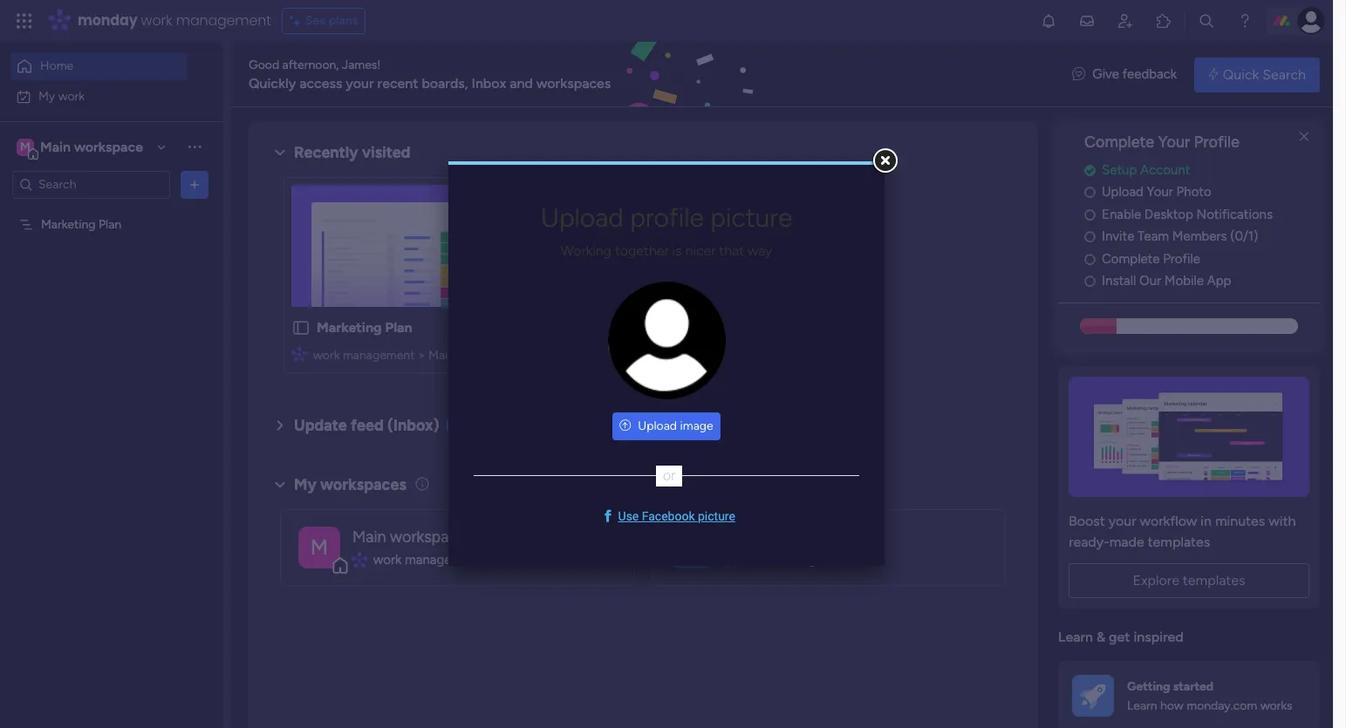 Task type: describe. For each thing, give the bounding box(es) containing it.
explore templates button
[[1069, 564, 1310, 598]]

setup account
[[1102, 162, 1191, 178]]

getting started element
[[1059, 662, 1320, 729]]

boost
[[1069, 513, 1106, 530]]

workspace image for main workspace
[[298, 527, 340, 569]]

mobile
[[1165, 273, 1204, 289]]

members
[[1173, 229, 1227, 245]]

workspace image for project planning
[[670, 527, 712, 569]]

circle o image for install
[[1085, 275, 1096, 288]]

your inside 'boost your workflow in minutes with ready-made templates'
[[1109, 513, 1137, 530]]

1 horizontal spatial main workspace
[[353, 528, 466, 547]]

upload your photo link
[[1085, 183, 1320, 202]]

templates inside 'boost your workflow in minutes with ready-made templates'
[[1148, 534, 1211, 550]]

search
[[1263, 66, 1306, 82]]

with
[[1269, 513, 1296, 530]]

is
[[673, 243, 682, 259]]

ready-
[[1069, 534, 1110, 550]]

complete profile link
[[1085, 249, 1320, 269]]

complete your profile
[[1085, 133, 1240, 152]]

select product image
[[16, 12, 33, 30]]

component image for work management > main workspace
[[291, 346, 307, 362]]

public board image
[[291, 319, 311, 338]]

your inside good afternoon, james! quickly access your recent boards, inbox and workspaces
[[346, 75, 374, 91]]

inspired
[[1134, 629, 1184, 646]]

project
[[724, 528, 775, 547]]

give
[[1093, 67, 1120, 82]]

v2 upload arrow image
[[620, 420, 631, 433]]

use facebook picture
[[618, 509, 736, 523]]

recently
[[294, 143, 358, 162]]

give feedback
[[1093, 67, 1177, 82]]

boost your workflow in minutes with ready-made templates
[[1069, 513, 1296, 550]]

inbox
[[472, 75, 506, 91]]

work management > main workspace
[[313, 348, 517, 363]]

my work
[[38, 89, 85, 103]]

upload image button
[[613, 412, 721, 440]]

1 vertical spatial workspace
[[458, 348, 517, 363]]

home
[[40, 58, 73, 73]]

our
[[1140, 273, 1162, 289]]

search everything image
[[1198, 12, 1216, 30]]

together
[[615, 243, 669, 259]]

facebook
[[642, 509, 695, 523]]

(inbox)
[[387, 416, 440, 435]]

templates inside explore templates button
[[1183, 572, 1246, 589]]

in
[[1201, 513, 1212, 530]]

getting
[[1128, 679, 1171, 694]]

invite members image
[[1117, 12, 1135, 30]]

that
[[719, 243, 745, 259]]

workspace image
[[17, 137, 34, 157]]

(0/1)
[[1231, 229, 1259, 245]]

explore
[[1133, 572, 1180, 589]]

good
[[249, 57, 279, 72]]

monday.com
[[1187, 699, 1258, 714]]

plans
[[329, 13, 358, 28]]

profile inside "link"
[[1163, 251, 1201, 267]]

nicer
[[686, 243, 716, 259]]

james!
[[342, 57, 381, 72]]

access
[[299, 75, 343, 91]]

minutes
[[1216, 513, 1266, 530]]

update feed (inbox)
[[294, 416, 440, 435]]

circle o image for enable
[[1085, 208, 1096, 221]]

&
[[1097, 629, 1106, 646]]

work management for planning
[[745, 552, 854, 568]]

profile
[[630, 202, 704, 234]]

or
[[663, 467, 676, 484]]

v2 user feedback image
[[1073, 65, 1086, 84]]

app
[[1207, 273, 1232, 289]]

management down 'planning'
[[777, 552, 854, 568]]

main inside workspace selection 'element'
[[40, 138, 71, 155]]

team
[[1138, 229, 1169, 245]]

apps image
[[1155, 12, 1173, 30]]

install
[[1102, 273, 1137, 289]]

recently visited
[[294, 143, 411, 162]]

learn inside getting started learn how monday.com works
[[1128, 699, 1158, 714]]

get
[[1109, 629, 1131, 646]]

and
[[510, 75, 533, 91]]

working
[[561, 243, 612, 259]]

workspace selection element
[[17, 137, 146, 159]]

management up the good
[[176, 10, 271, 31]]

feedback
[[1123, 67, 1177, 82]]

v2 bolt switch image
[[1209, 65, 1219, 84]]

see plans
[[305, 13, 358, 28]]

my workspaces
[[294, 475, 406, 495]]

your for complete
[[1159, 133, 1191, 152]]

marketing plan list box
[[0, 206, 223, 475]]

main workspace inside workspace selection 'element'
[[40, 138, 143, 155]]

component image
[[353, 552, 367, 568]]

upload image
[[638, 418, 714, 433]]

work inside my work button
[[58, 89, 85, 103]]

good afternoon, james! quickly access your recent boards, inbox and workspaces
[[249, 57, 611, 91]]

feed
[[351, 416, 384, 435]]

circle o image for upload
[[1085, 186, 1096, 199]]

work management for workspace
[[373, 552, 482, 568]]

quick search button
[[1195, 57, 1320, 92]]

invite
[[1102, 229, 1135, 245]]

1 vertical spatial plan
[[385, 319, 413, 336]]

your for upload
[[1147, 184, 1174, 200]]

enable desktop notifications link
[[1085, 205, 1320, 225]]

setup account link
[[1085, 160, 1320, 180]]

complete for complete your profile
[[1085, 133, 1155, 152]]

my for my workspaces
[[294, 475, 317, 495]]

explore templates
[[1133, 572, 1246, 589]]

circle o image for invite
[[1085, 231, 1096, 244]]

1 vertical spatial marketing plan
[[317, 319, 413, 336]]

invite team members (0/1)
[[1102, 229, 1259, 245]]



Task type: vqa. For each thing, say whether or not it's contained in the screenshot.
Add new group BUTTON
no



Task type: locate. For each thing, give the bounding box(es) containing it.
1 vertical spatial profile
[[1163, 251, 1201, 267]]

2 vertical spatial upload
[[638, 418, 677, 433]]

marketing plan inside list box
[[41, 217, 121, 232]]

workspaces right the and
[[536, 75, 611, 91]]

0 horizontal spatial marketing
[[41, 217, 96, 232]]

1 vertical spatial my
[[294, 475, 317, 495]]

0 vertical spatial component image
[[291, 346, 307, 362]]

1 vertical spatial m
[[311, 535, 328, 560]]

marketing right the public board icon
[[317, 319, 382, 336]]

1 vertical spatial upload
[[541, 202, 624, 234]]

my inside button
[[38, 89, 55, 103]]

complete for complete profile
[[1102, 251, 1160, 267]]

upload for your
[[1102, 184, 1144, 200]]

inbox image
[[1079, 12, 1096, 30]]

circle o image
[[1085, 253, 1096, 266]]

marketing inside list box
[[41, 217, 96, 232]]

install our mobile app link
[[1085, 272, 1320, 291]]

0 horizontal spatial learn
[[1059, 629, 1093, 646]]

my for my work
[[38, 89, 55, 103]]

work management down 'planning'
[[745, 552, 854, 568]]

monday work management
[[78, 10, 271, 31]]

2 circle o image from the top
[[1085, 208, 1096, 221]]

plan inside marketing plan list box
[[99, 217, 121, 232]]

learn & get inspired
[[1059, 629, 1184, 646]]

your down account
[[1147, 184, 1174, 200]]

4 circle o image from the top
[[1085, 275, 1096, 288]]

learn
[[1059, 629, 1093, 646], [1128, 699, 1158, 714]]

0 vertical spatial profile
[[1194, 133, 1240, 152]]

invite team members (0/1) link
[[1085, 227, 1320, 247]]

desktop
[[1145, 207, 1194, 222]]

management right component image
[[405, 552, 482, 568]]

workflow
[[1140, 513, 1198, 530]]

0
[[453, 418, 460, 433]]

Search in workspace field
[[37, 175, 146, 195]]

made
[[1110, 534, 1145, 550]]

1 vertical spatial complete
[[1102, 251, 1160, 267]]

1 vertical spatial component image
[[724, 552, 739, 568]]

workspace inside 'element'
[[74, 138, 143, 155]]

your
[[346, 75, 374, 91], [1109, 513, 1137, 530]]

0 vertical spatial main
[[40, 138, 71, 155]]

main up component image
[[353, 528, 386, 547]]

upload up working
[[541, 202, 624, 234]]

0 horizontal spatial work management
[[373, 552, 482, 568]]

1 horizontal spatial learn
[[1128, 699, 1158, 714]]

project planning
[[724, 528, 839, 547]]

home button
[[10, 52, 188, 80]]

1 horizontal spatial main
[[353, 528, 386, 547]]

1 vertical spatial main workspace
[[353, 528, 466, 547]]

profile up 'setup account' link at the right
[[1194, 133, 1240, 152]]

circle o image down check circle image
[[1085, 186, 1096, 199]]

main workspace
[[40, 138, 143, 155], [353, 528, 466, 547]]

work
[[141, 10, 172, 31], [58, 89, 85, 103], [313, 348, 340, 363], [373, 552, 402, 568], [745, 552, 774, 568]]

complete profile
[[1102, 251, 1201, 267]]

notifications image
[[1040, 12, 1058, 30]]

learn down getting
[[1128, 699, 1158, 714]]

workspaces down update feed (inbox)
[[320, 475, 406, 495]]

quick
[[1223, 66, 1260, 82]]

my work button
[[10, 82, 188, 110]]

0 vertical spatial marketing plan
[[41, 217, 121, 232]]

0 vertical spatial workspace
[[74, 138, 143, 155]]

0 vertical spatial complete
[[1085, 133, 1155, 152]]

circle o image up circle o icon
[[1085, 231, 1096, 244]]

your down james!
[[346, 75, 374, 91]]

learn left & at the right bottom
[[1059, 629, 1093, 646]]

check circle image
[[1085, 164, 1096, 177]]

marketing down search in workspace field
[[41, 217, 96, 232]]

2 horizontal spatial main
[[429, 348, 455, 363]]

picture up project
[[698, 509, 736, 523]]

upload inside upload profile picture working together is nicer that way
[[541, 202, 624, 234]]

upload profile picture working together is nicer that way
[[541, 202, 793, 259]]

upload right v2 upload arrow icon
[[638, 418, 677, 433]]

marketing plan down search in workspace field
[[41, 217, 121, 232]]

1 horizontal spatial upload
[[638, 418, 677, 433]]

workspace image down the use facebook picture
[[670, 527, 712, 569]]

quickly
[[249, 75, 296, 91]]

2 workspace image from the left
[[670, 527, 712, 569]]

recent
[[377, 75, 418, 91]]

workspace
[[74, 138, 143, 155], [458, 348, 517, 363], [390, 528, 466, 547]]

account
[[1141, 162, 1191, 178]]

main workspace up search in workspace field
[[40, 138, 143, 155]]

templates down workflow
[[1148, 534, 1211, 550]]

1 circle o image from the top
[[1085, 186, 1096, 199]]

enable desktop notifications
[[1102, 207, 1273, 222]]

circle o image inside enable desktop notifications link
[[1085, 208, 1096, 221]]

see plans button
[[282, 8, 366, 34]]

picture up way
[[711, 202, 793, 234]]

visited
[[362, 143, 411, 162]]

upload
[[1102, 184, 1144, 200], [541, 202, 624, 234], [638, 418, 677, 433]]

1 vertical spatial your
[[1147, 184, 1174, 200]]

0 vertical spatial your
[[1159, 133, 1191, 152]]

1 horizontal spatial marketing plan
[[317, 319, 413, 336]]

my right close my workspaces image
[[294, 475, 317, 495]]

workspaces
[[536, 75, 611, 91], [320, 475, 406, 495]]

1 horizontal spatial my
[[294, 475, 317, 495]]

monday
[[78, 10, 138, 31]]

templates right explore
[[1183, 572, 1246, 589]]

0 vertical spatial marketing
[[41, 217, 96, 232]]

0 horizontal spatial upload
[[541, 202, 624, 234]]

work down home
[[58, 89, 85, 103]]

management left > at the left
[[343, 348, 415, 363]]

component image
[[291, 346, 307, 362], [724, 552, 739, 568]]

circle o image
[[1085, 186, 1096, 199], [1085, 208, 1096, 221], [1085, 231, 1096, 244], [1085, 275, 1096, 288]]

1 horizontal spatial workspace image
[[670, 527, 712, 569]]

0 vertical spatial workspaces
[[536, 75, 611, 91]]

your up account
[[1159, 133, 1191, 152]]

circle o image down circle o icon
[[1085, 275, 1096, 288]]

1 vertical spatial your
[[1109, 513, 1137, 530]]

1 vertical spatial main
[[429, 348, 455, 363]]

picture inside upload profile picture working together is nicer that way
[[711, 202, 793, 234]]

0 vertical spatial main workspace
[[40, 138, 143, 155]]

photo
[[1177, 184, 1212, 200]]

1 horizontal spatial your
[[1109, 513, 1137, 530]]

picture
[[711, 202, 793, 234], [698, 509, 736, 523]]

marketing plan
[[41, 217, 121, 232], [317, 319, 413, 336]]

0 vertical spatial my
[[38, 89, 55, 103]]

close recently visited image
[[270, 142, 291, 163]]

picture for facebook
[[698, 509, 736, 523]]

main right workspace image
[[40, 138, 71, 155]]

notifications
[[1197, 207, 1273, 222]]

1 horizontal spatial m
[[311, 535, 328, 560]]

upload up enable
[[1102, 184, 1144, 200]]

afternoon,
[[282, 57, 339, 72]]

enable
[[1102, 207, 1142, 222]]

0 horizontal spatial workspace image
[[298, 527, 340, 569]]

workspace image
[[298, 527, 340, 569], [670, 527, 712, 569]]

m inside workspace image
[[20, 139, 30, 154]]

circle o image inside invite team members (0/1) 'link'
[[1085, 231, 1096, 244]]

0 vertical spatial your
[[346, 75, 374, 91]]

upload for image
[[638, 418, 677, 433]]

work management
[[373, 552, 482, 568], [745, 552, 854, 568]]

1 vertical spatial workspaces
[[320, 475, 406, 495]]

circle o image inside upload your photo link
[[1085, 186, 1096, 199]]

0 horizontal spatial m
[[20, 139, 30, 154]]

update
[[294, 416, 347, 435]]

0 horizontal spatial workspaces
[[320, 475, 406, 495]]

help image
[[1237, 12, 1254, 30]]

works
[[1261, 699, 1293, 714]]

0 vertical spatial learn
[[1059, 629, 1093, 646]]

upload your photo
[[1102, 184, 1212, 200]]

0 vertical spatial templates
[[1148, 534, 1211, 550]]

setup
[[1102, 162, 1137, 178]]

my
[[38, 89, 55, 103], [294, 475, 317, 495]]

1 horizontal spatial marketing
[[317, 319, 382, 336]]

2 work management from the left
[[745, 552, 854, 568]]

picture for profile
[[711, 202, 793, 234]]

0 horizontal spatial main
[[40, 138, 71, 155]]

component image for work management
[[724, 552, 739, 568]]

started
[[1174, 679, 1214, 694]]

3 circle o image from the top
[[1085, 231, 1096, 244]]

component image down the public board icon
[[291, 346, 307, 362]]

1 vertical spatial marketing
[[317, 319, 382, 336]]

1 horizontal spatial work management
[[745, 552, 854, 568]]

work management right component image
[[373, 552, 482, 568]]

main right > at the left
[[429, 348, 455, 363]]

1 vertical spatial learn
[[1128, 699, 1158, 714]]

workspace image containing m
[[298, 527, 340, 569]]

0 horizontal spatial plan
[[99, 217, 121, 232]]

0 vertical spatial upload
[[1102, 184, 1144, 200]]

2 vertical spatial main
[[353, 528, 386, 547]]

2 horizontal spatial upload
[[1102, 184, 1144, 200]]

component image down project
[[724, 552, 739, 568]]

image
[[680, 418, 714, 433]]

2 vertical spatial workspace
[[390, 528, 466, 547]]

use
[[618, 509, 639, 523]]

main workspace up component image
[[353, 528, 466, 547]]

complete inside "link"
[[1102, 251, 1160, 267]]

1 horizontal spatial plan
[[385, 319, 413, 336]]

0 horizontal spatial marketing plan
[[41, 217, 121, 232]]

upload inside button
[[638, 418, 677, 433]]

0 horizontal spatial your
[[346, 75, 374, 91]]

close my workspaces image
[[270, 475, 291, 495]]

getting started learn how monday.com works
[[1128, 679, 1293, 714]]

templates
[[1148, 534, 1211, 550], [1183, 572, 1246, 589]]

0 horizontal spatial main workspace
[[40, 138, 143, 155]]

quick search
[[1223, 66, 1306, 82]]

templates image image
[[1074, 377, 1305, 497]]

work up update
[[313, 348, 340, 363]]

boards,
[[422, 75, 468, 91]]

0 vertical spatial picture
[[711, 202, 793, 234]]

complete up install
[[1102, 251, 1160, 267]]

1 vertical spatial picture
[[698, 509, 736, 523]]

0 vertical spatial m
[[20, 139, 30, 154]]

plan down search in workspace field
[[99, 217, 121, 232]]

profile
[[1194, 133, 1240, 152], [1163, 251, 1201, 267]]

james peterson image
[[1298, 7, 1326, 35]]

workspace image left component image
[[298, 527, 340, 569]]

how
[[1161, 699, 1184, 714]]

work down project
[[745, 552, 774, 568]]

marketing plan up work management > main workspace
[[317, 319, 413, 336]]

planning
[[779, 528, 839, 547]]

plan up work management > main workspace
[[385, 319, 413, 336]]

m
[[20, 139, 30, 154], [311, 535, 328, 560]]

0 horizontal spatial component image
[[291, 346, 307, 362]]

workspaces inside good afternoon, james! quickly access your recent boards, inbox and workspaces
[[536, 75, 611, 91]]

profile down invite team members (0/1)
[[1163, 251, 1201, 267]]

dapulse x slim image
[[1294, 127, 1315, 147]]

>
[[418, 348, 426, 363]]

marketing
[[41, 217, 96, 232], [317, 319, 382, 336]]

see
[[305, 13, 326, 28]]

circle o image left enable
[[1085, 208, 1096, 221]]

1 work management from the left
[[373, 552, 482, 568]]

main
[[40, 138, 71, 155], [429, 348, 455, 363], [353, 528, 386, 547]]

my down home
[[38, 89, 55, 103]]

complete
[[1085, 133, 1155, 152], [1102, 251, 1160, 267]]

work right component image
[[373, 552, 402, 568]]

0 horizontal spatial my
[[38, 89, 55, 103]]

your up made
[[1109, 513, 1137, 530]]

complete up setup
[[1085, 133, 1155, 152]]

1 horizontal spatial component image
[[724, 552, 739, 568]]

upload for profile
[[541, 202, 624, 234]]

way
[[748, 243, 773, 259]]

your
[[1159, 133, 1191, 152], [1147, 184, 1174, 200]]

install our mobile app
[[1102, 273, 1232, 289]]

open update feed (inbox) image
[[270, 415, 291, 436]]

circle o image inside install our mobile app link
[[1085, 275, 1096, 288]]

1 horizontal spatial workspaces
[[536, 75, 611, 91]]

1 workspace image from the left
[[298, 527, 340, 569]]

work right the monday
[[141, 10, 172, 31]]

1 vertical spatial templates
[[1183, 572, 1246, 589]]

0 vertical spatial plan
[[99, 217, 121, 232]]



